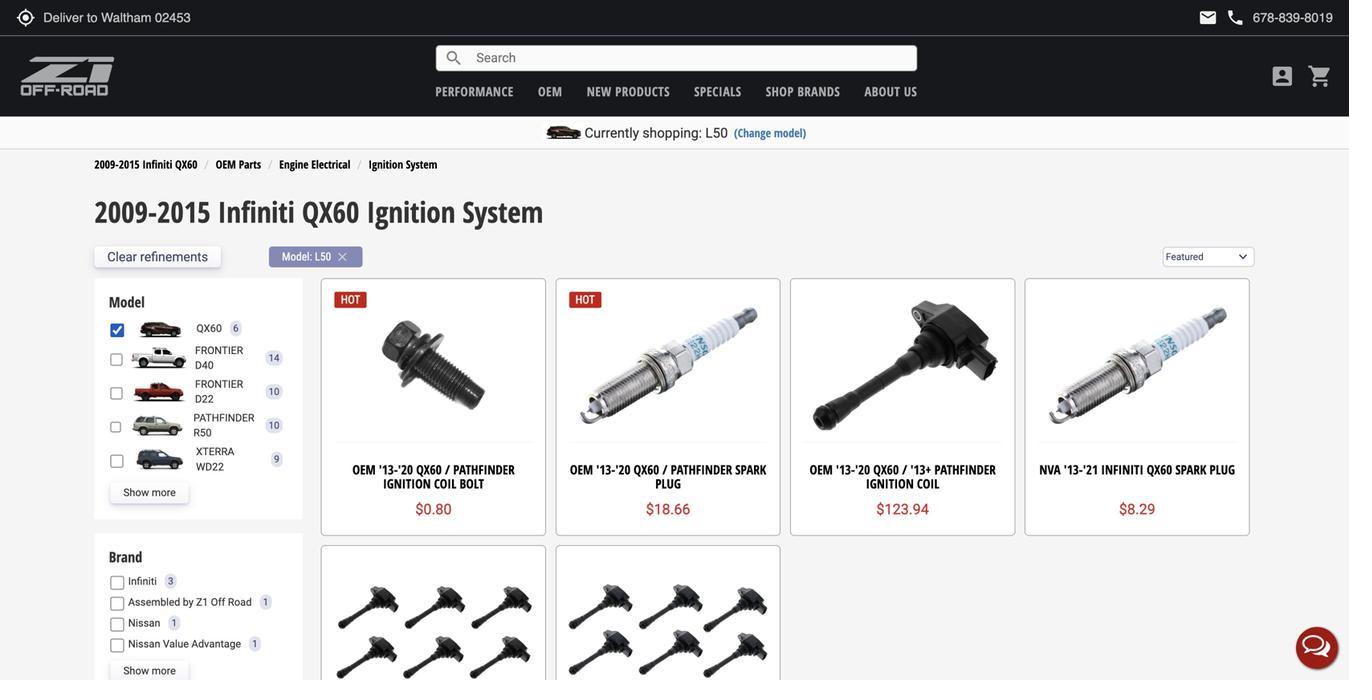 Task type: locate. For each thing, give the bounding box(es) containing it.
frontier for d22
[[195, 378, 243, 390]]

/ inside "oem '13-'20 qx60 / '13+ pathfinder ignition coil"
[[903, 461, 908, 478]]

oem
[[538, 83, 563, 100], [216, 157, 236, 172], [353, 461, 376, 478], [570, 461, 593, 478], [810, 461, 833, 478]]

frontier up the 'd40'
[[195, 345, 243, 357]]

oem parts link
[[216, 157, 261, 172]]

2 coil from the left
[[918, 475, 940, 492]]

'13- inside "oem '13-'20 qx60 / '13+ pathfinder ignition coil"
[[836, 461, 856, 478]]

1 vertical spatial 2009-
[[94, 192, 157, 231]]

model:
[[282, 250, 312, 264]]

'13-
[[379, 461, 398, 478], [597, 461, 616, 478], [836, 461, 856, 478], [1064, 461, 1084, 478]]

2 vertical spatial 1
[[252, 639, 258, 650]]

2 show more button from the top
[[111, 661, 189, 681]]

clear
[[107, 249, 137, 265]]

0 horizontal spatial l50
[[315, 250, 331, 264]]

nissan xterra wd22 2000 2001 2002 2003 2004 ka24de vg33e 2.4l 3.3l se xe z1 off-road image
[[128, 449, 192, 470]]

pathfinder
[[194, 412, 255, 424]]

0 horizontal spatial /
[[445, 461, 450, 478]]

0 vertical spatial frontier
[[195, 345, 243, 357]]

0 horizontal spatial plug
[[656, 475, 681, 492]]

show more button down value
[[111, 661, 189, 681]]

l50 left (change
[[706, 125, 728, 141]]

2 '20 from the left
[[616, 461, 631, 478]]

about us link
[[865, 83, 918, 100]]

'21
[[1084, 461, 1099, 478]]

qx60 up $18.66
[[634, 461, 660, 478]]

/
[[445, 461, 450, 478], [663, 461, 668, 478], [903, 461, 908, 478]]

10 up 9
[[269, 420, 280, 432]]

currently shopping: l50 (change model)
[[585, 125, 807, 141]]

0 vertical spatial 1
[[263, 597, 269, 608]]

frontier for d40
[[195, 345, 243, 357]]

pathfinder inside oem '13-'20 qx60 / pathfinder ignition coil bolt
[[454, 461, 515, 478]]

oem '13-'20 qx60 / pathfinder ignition coil bolt
[[353, 461, 515, 492]]

0 horizontal spatial system
[[406, 157, 438, 172]]

1 / from the left
[[445, 461, 450, 478]]

model: l50 close
[[282, 250, 350, 264]]

2 '13- from the left
[[597, 461, 616, 478]]

0 horizontal spatial coil
[[434, 475, 457, 492]]

nissan down assembled
[[128, 617, 160, 629]]

1 vertical spatial nissan
[[128, 638, 160, 650]]

1 vertical spatial 10
[[269, 420, 280, 432]]

1 for nissan value advantage
[[252, 639, 258, 650]]

(change
[[734, 125, 771, 141]]

qx60 left "oem parts"
[[175, 157, 198, 172]]

0 vertical spatial show more
[[123, 487, 176, 499]]

1
[[263, 597, 269, 608], [172, 618, 177, 629], [252, 639, 258, 650]]

spark inside 'oem '13-'20 qx60 / pathfinder spark plug'
[[736, 461, 767, 478]]

show more down nissan xterra wd22 2000 2001 2002 2003 2004 ka24de vg33e 2.4l 3.3l se xe z1 off-road "image" at the left bottom of the page
[[123, 487, 176, 499]]

2009-2015 infiniti qx60 link
[[94, 157, 198, 172]]

spark
[[736, 461, 767, 478], [1176, 461, 1207, 478]]

2 horizontal spatial 1
[[263, 597, 269, 608]]

oem inside oem '13-'20 qx60 / pathfinder ignition coil bolt
[[353, 461, 376, 478]]

1 horizontal spatial spark
[[1176, 461, 1207, 478]]

0 vertical spatial 2009-
[[94, 157, 119, 172]]

show down nissan value advantage
[[123, 665, 149, 677]]

/ up $18.66
[[663, 461, 668, 478]]

oem inside 'oem '13-'20 qx60 / pathfinder spark plug'
[[570, 461, 593, 478]]

1 show more button from the top
[[111, 483, 189, 504]]

qx60 inside "oem '13-'20 qx60 / '13+ pathfinder ignition coil"
[[874, 461, 899, 478]]

qx60 up close
[[302, 192, 360, 231]]

coil up $123.94
[[918, 475, 940, 492]]

0 vertical spatial l50
[[706, 125, 728, 141]]

2015
[[119, 157, 140, 172], [157, 192, 211, 231]]

0 horizontal spatial spark
[[736, 461, 767, 478]]

shopping_cart
[[1308, 63, 1334, 89]]

1 right advantage
[[252, 639, 258, 650]]

10 for pathfinder
[[269, 420, 280, 432]]

2 / from the left
[[663, 461, 668, 478]]

'13+
[[911, 461, 932, 478]]

'13- inside oem '13-'20 qx60 / pathfinder ignition coil bolt
[[379, 461, 398, 478]]

qx60
[[175, 157, 198, 172], [302, 192, 360, 231], [197, 323, 222, 335], [416, 461, 442, 478], [634, 461, 660, 478], [874, 461, 899, 478], [1147, 461, 1173, 478]]

0 vertical spatial 10
[[269, 386, 280, 398]]

/ left bolt
[[445, 461, 450, 478]]

0 horizontal spatial '20
[[398, 461, 413, 478]]

1 right road
[[263, 597, 269, 608]]

1 for assembled by z1 off road
[[263, 597, 269, 608]]

1 horizontal spatial plug
[[1210, 461, 1236, 478]]

None checkbox
[[111, 455, 124, 468], [111, 618, 124, 632], [111, 455, 124, 468], [111, 618, 124, 632]]

search
[[445, 49, 464, 68]]

/ inside oem '13-'20 qx60 / pathfinder ignition coil bolt
[[445, 461, 450, 478]]

nissan
[[128, 617, 160, 629], [128, 638, 160, 650]]

0 vertical spatial show more button
[[111, 483, 189, 504]]

pathfinder inside 'oem '13-'20 qx60 / pathfinder spark plug'
[[671, 461, 733, 478]]

1 coil from the left
[[434, 475, 457, 492]]

oem inside "oem '13-'20 qx60 / '13+ pathfinder ignition coil"
[[810, 461, 833, 478]]

'13- inside 'oem '13-'20 qx60 / pathfinder spark plug'
[[597, 461, 616, 478]]

system
[[406, 157, 438, 172], [463, 192, 544, 231]]

'13- for coil
[[379, 461, 398, 478]]

0 vertical spatial nissan
[[128, 617, 160, 629]]

0 vertical spatial 2015
[[119, 157, 140, 172]]

oem for oem '13-'20 qx60 / pathfinder ignition coil bolt
[[353, 461, 376, 478]]

2 horizontal spatial '20
[[856, 461, 871, 478]]

2 horizontal spatial /
[[903, 461, 908, 478]]

pathfinder inside "oem '13-'20 qx60 / '13+ pathfinder ignition coil"
[[935, 461, 996, 478]]

10 down 14
[[269, 386, 280, 398]]

nissan left value
[[128, 638, 160, 650]]

1 horizontal spatial /
[[663, 461, 668, 478]]

oem for oem link
[[538, 83, 563, 100]]

pathfinder
[[454, 461, 515, 478], [671, 461, 733, 478], [935, 461, 996, 478]]

1 vertical spatial 1
[[172, 618, 177, 629]]

'20 inside "oem '13-'20 qx60 / '13+ pathfinder ignition coil"
[[856, 461, 871, 478]]

assembled
[[128, 596, 180, 608]]

qx60 inside 'oem '13-'20 qx60 / pathfinder spark plug'
[[634, 461, 660, 478]]

2 frontier from the top
[[195, 378, 243, 390]]

2 pathfinder from the left
[[671, 461, 733, 478]]

oem for oem '13-'20 qx60 / '13+ pathfinder ignition coil
[[810, 461, 833, 478]]

2 nissan from the top
[[128, 638, 160, 650]]

engine
[[279, 157, 309, 172]]

1 vertical spatial 2015
[[157, 192, 211, 231]]

qx60 inside oem '13-'20 qx60 / pathfinder ignition coil bolt
[[416, 461, 442, 478]]

1 horizontal spatial '20
[[616, 461, 631, 478]]

'20 inside 'oem '13-'20 qx60 / pathfinder spark plug'
[[616, 461, 631, 478]]

more down value
[[152, 665, 176, 677]]

plug inside 'oem '13-'20 qx60 / pathfinder spark plug'
[[656, 475, 681, 492]]

2009-2015 infiniti qx60
[[94, 157, 198, 172]]

1 frontier from the top
[[195, 345, 243, 357]]

2 10 from the top
[[269, 420, 280, 432]]

1 2009- from the top
[[94, 157, 119, 172]]

'13- for plug
[[597, 461, 616, 478]]

/ for plug
[[663, 461, 668, 478]]

show down nissan xterra wd22 2000 2001 2002 2003 2004 ka24de vg33e 2.4l 3.3l se xe z1 off-road "image" at the left bottom of the page
[[123, 487, 149, 499]]

1 up value
[[172, 618, 177, 629]]

1 vertical spatial frontier
[[195, 378, 243, 390]]

1 '13- from the left
[[379, 461, 398, 478]]

more down nissan xterra wd22 2000 2001 2002 2003 2004 ka24de vg33e 2.4l 3.3l se xe z1 off-road "image" at the left bottom of the page
[[152, 487, 176, 499]]

None checkbox
[[111, 324, 124, 337], [111, 353, 123, 367], [111, 387, 123, 401], [111, 421, 121, 434], [111, 577, 124, 590], [111, 597, 124, 611], [111, 639, 124, 653], [111, 324, 124, 337], [111, 353, 123, 367], [111, 387, 123, 401], [111, 421, 121, 434], [111, 577, 124, 590], [111, 597, 124, 611], [111, 639, 124, 653]]

qx60 up $0.80 at the bottom of page
[[416, 461, 442, 478]]

/ inside 'oem '13-'20 qx60 / pathfinder spark plug'
[[663, 461, 668, 478]]

1 show from the top
[[123, 487, 149, 499]]

1 '20 from the left
[[398, 461, 413, 478]]

show more button down nissan xterra wd22 2000 2001 2002 2003 2004 ka24de vg33e 2.4l 3.3l se xe z1 off-road "image" at the left bottom of the page
[[111, 483, 189, 504]]

show
[[123, 487, 149, 499], [123, 665, 149, 677]]

1 horizontal spatial 1
[[252, 639, 258, 650]]

3 '13- from the left
[[836, 461, 856, 478]]

infiniti
[[142, 157, 172, 172], [218, 192, 295, 231], [1102, 461, 1144, 478], [128, 576, 157, 588]]

shopping_cart link
[[1304, 63, 1334, 89]]

bolt
[[460, 475, 484, 492]]

2 2009- from the top
[[94, 192, 157, 231]]

electrical
[[311, 157, 351, 172]]

0 vertical spatial more
[[152, 487, 176, 499]]

oem '13-'20 qx60 / '13+ pathfinder ignition coil
[[810, 461, 996, 492]]

1 for nissan
[[172, 618, 177, 629]]

frontier
[[195, 345, 243, 357], [195, 378, 243, 390]]

0 horizontal spatial 1
[[172, 618, 177, 629]]

frontier up d22
[[195, 378, 243, 390]]

0 vertical spatial show
[[123, 487, 149, 499]]

1 nissan from the top
[[128, 617, 160, 629]]

3 / from the left
[[903, 461, 908, 478]]

more for model
[[152, 487, 176, 499]]

ignition
[[369, 157, 403, 172], [367, 192, 456, 231], [383, 475, 431, 492], [867, 475, 914, 492]]

show more for brand
[[123, 665, 176, 677]]

assembled by z1 off road
[[128, 596, 252, 608]]

mail link
[[1199, 8, 1218, 27]]

1 pathfinder from the left
[[454, 461, 515, 478]]

l50
[[706, 125, 728, 141], [315, 250, 331, 264]]

specials
[[695, 83, 742, 100]]

2 show from the top
[[123, 665, 149, 677]]

2015 for 2009-2015 infiniti qx60 ignition system
[[157, 192, 211, 231]]

nissan for nissan value advantage
[[128, 638, 160, 650]]

shop brands
[[766, 83, 841, 100]]

1 horizontal spatial pathfinder
[[671, 461, 733, 478]]

nissan pathfinder r50 1996 1997 1998 1999 2000 2001 2002 2003 2004  z1 off-road image
[[125, 416, 190, 436]]

2 more from the top
[[152, 665, 176, 677]]

shopping:
[[643, 125, 702, 141]]

1 show more from the top
[[123, 487, 176, 499]]

plug
[[1210, 461, 1236, 478], [656, 475, 681, 492]]

show more down value
[[123, 665, 176, 677]]

1 vertical spatial show
[[123, 665, 149, 677]]

1 horizontal spatial l50
[[706, 125, 728, 141]]

1 vertical spatial l50
[[315, 250, 331, 264]]

l50 left close
[[315, 250, 331, 264]]

nva
[[1040, 461, 1061, 478]]

qx60 left '13+
[[874, 461, 899, 478]]

2 horizontal spatial pathfinder
[[935, 461, 996, 478]]

0 horizontal spatial 2015
[[119, 157, 140, 172]]

14
[[269, 353, 280, 364]]

qx60 for oem '13-'20 qx60 / '13+ pathfinder ignition coil
[[874, 461, 899, 478]]

2015 for 2009-2015 infiniti qx60
[[119, 157, 140, 172]]

3 pathfinder from the left
[[935, 461, 996, 478]]

2009-2015 infiniti qx60 ignition system
[[94, 192, 544, 231]]

coil
[[434, 475, 457, 492], [918, 475, 940, 492]]

ignition up $0.80 at the bottom of page
[[383, 475, 431, 492]]

1 horizontal spatial coil
[[918, 475, 940, 492]]

0 horizontal spatial pathfinder
[[454, 461, 515, 478]]

1 10 from the top
[[269, 386, 280, 398]]

$0.80
[[416, 502, 452, 518]]

3 '20 from the left
[[856, 461, 871, 478]]

2 show more from the top
[[123, 665, 176, 677]]

show for brand
[[123, 665, 149, 677]]

coil left bolt
[[434, 475, 457, 492]]

1 horizontal spatial 2015
[[157, 192, 211, 231]]

phone
[[1226, 8, 1246, 27]]

1 vertical spatial more
[[152, 665, 176, 677]]

oem '13-'20 qx60 / pathfinder spark plug
[[570, 461, 767, 492]]

off
[[211, 596, 225, 608]]

1 spark from the left
[[736, 461, 767, 478]]

10
[[269, 386, 280, 398], [269, 420, 280, 432]]

nissan for nissan
[[128, 617, 160, 629]]

1 vertical spatial system
[[463, 192, 544, 231]]

/ left '13+
[[903, 461, 908, 478]]

1 vertical spatial show more button
[[111, 661, 189, 681]]

show more button
[[111, 483, 189, 504], [111, 661, 189, 681]]

'20
[[398, 461, 413, 478], [616, 461, 631, 478], [856, 461, 871, 478]]

'20 for coil
[[398, 461, 413, 478]]

brand
[[109, 547, 142, 567]]

'20 inside oem '13-'20 qx60 / pathfinder ignition coil bolt
[[398, 461, 413, 478]]

ignition inside "oem '13-'20 qx60 / '13+ pathfinder ignition coil"
[[867, 475, 914, 492]]

1 more from the top
[[152, 487, 176, 499]]

1 vertical spatial show more
[[123, 665, 176, 677]]

ignition up $123.94
[[867, 475, 914, 492]]



Task type: describe. For each thing, give the bounding box(es) containing it.
'13- for ignition
[[836, 461, 856, 478]]

close
[[335, 250, 350, 264]]

parts
[[239, 157, 261, 172]]

2 spark from the left
[[1176, 461, 1207, 478]]

show more for model
[[123, 487, 176, 499]]

ignition system
[[369, 157, 438, 172]]

9
[[274, 454, 280, 465]]

qx60 for 2009-2015 infiniti qx60 ignition system
[[302, 192, 360, 231]]

currently
[[585, 125, 640, 141]]

qx60 for oem '13-'20 qx60 / pathfinder ignition coil bolt
[[416, 461, 442, 478]]

advantage
[[192, 638, 241, 650]]

oem for oem parts
[[216, 157, 236, 172]]

qx60 up $8.29
[[1147, 461, 1173, 478]]

refinements
[[140, 249, 208, 265]]

r50
[[194, 427, 212, 439]]

nissan frontier d22 1998 1999 2000 2001 2002 2003 2004 ka24de vg33e 2.4l 3.3l sc se xe z1 off-road image
[[127, 382, 191, 403]]

1 horizontal spatial system
[[463, 192, 544, 231]]

frontier d40
[[195, 345, 243, 371]]

nissan value advantage
[[128, 638, 241, 650]]

/ for ignition
[[903, 461, 908, 478]]

shop brands link
[[766, 83, 841, 100]]

performance link
[[436, 83, 514, 100]]

$18.66
[[646, 502, 691, 518]]

account_box
[[1270, 63, 1296, 89]]

6
[[233, 323, 239, 334]]

about us
[[865, 83, 918, 100]]

oem link
[[538, 83, 563, 100]]

account_box link
[[1266, 63, 1300, 89]]

new
[[587, 83, 612, 100]]

ignition inside oem '13-'20 qx60 / pathfinder ignition coil bolt
[[383, 475, 431, 492]]

show for model
[[123, 487, 149, 499]]

mail
[[1199, 8, 1218, 27]]

0 vertical spatial system
[[406, 157, 438, 172]]

my_location
[[16, 8, 35, 27]]

infiniti qx60 l50 2013 2014 2015 2016 2017 2018 2019 2020 vq35de vq35dd 3.5l z1 off-road image
[[128, 318, 193, 339]]

ignition down ignition system 'link'
[[367, 192, 456, 231]]

shop
[[766, 83, 794, 100]]

(change model) link
[[734, 125, 807, 141]]

road
[[228, 596, 252, 608]]

oem for oem '13-'20 qx60 / pathfinder spark plug
[[570, 461, 593, 478]]

pathfinder for coil
[[454, 461, 515, 478]]

ignition right electrical
[[369, 157, 403, 172]]

d40
[[195, 359, 214, 371]]

by
[[183, 596, 194, 608]]

us
[[904, 83, 918, 100]]

phone link
[[1226, 8, 1334, 27]]

xterra wd22
[[196, 446, 235, 473]]

z1 motorsports logo image
[[20, 56, 115, 96]]

nva '13-'21 infiniti qx60 spark plug
[[1040, 461, 1236, 478]]

Search search field
[[464, 46, 917, 71]]

clear refinements button
[[94, 247, 221, 268]]

about
[[865, 83, 901, 100]]

specials link
[[695, 83, 742, 100]]

products
[[616, 83, 670, 100]]

xterra
[[196, 446, 235, 458]]

more for brand
[[152, 665, 176, 677]]

coil inside oem '13-'20 qx60 / pathfinder ignition coil bolt
[[434, 475, 457, 492]]

z1
[[196, 596, 208, 608]]

qx60 left 6
[[197, 323, 222, 335]]

$8.29
[[1120, 502, 1156, 518]]

qx60 for 2009-2015 infiniti qx60
[[175, 157, 198, 172]]

3
[[168, 576, 174, 587]]

/ for coil
[[445, 461, 450, 478]]

10 for frontier
[[269, 386, 280, 398]]

mail phone
[[1199, 8, 1246, 27]]

d22
[[195, 393, 214, 405]]

l50 inside model: l50 close
[[315, 250, 331, 264]]

performance
[[436, 83, 514, 100]]

brands
[[798, 83, 841, 100]]

value
[[163, 638, 189, 650]]

model
[[109, 292, 145, 312]]

ignition system link
[[369, 157, 438, 172]]

wd22
[[196, 461, 224, 473]]

coil inside "oem '13-'20 qx60 / '13+ pathfinder ignition coil"
[[918, 475, 940, 492]]

show more button for brand
[[111, 661, 189, 681]]

pathfinder r50
[[194, 412, 255, 439]]

2009- for 2009-2015 infiniti qx60 ignition system
[[94, 192, 157, 231]]

oem parts
[[216, 157, 261, 172]]

model)
[[774, 125, 807, 141]]

engine electrical
[[279, 157, 351, 172]]

engine electrical link
[[279, 157, 351, 172]]

'20 for plug
[[616, 461, 631, 478]]

4 '13- from the left
[[1064, 461, 1084, 478]]

new products link
[[587, 83, 670, 100]]

nissan frontier d40 2005 2006 2007 2008 2009 2010 2011 2012 2013 2014 2015 2016 2017 2018 2019 2020 2021 vq40de vq38dd qr25de 4.0l 3.8l 2.5l s se sl sv le xe pro-4x offroad z1 off-road image
[[127, 348, 191, 369]]

$123.94
[[877, 502, 930, 518]]

'20 for ignition
[[856, 461, 871, 478]]

show more button for model
[[111, 483, 189, 504]]

clear refinements
[[107, 249, 208, 265]]

new products
[[587, 83, 670, 100]]

qx60 for oem '13-'20 qx60 / pathfinder spark plug
[[634, 461, 660, 478]]

pathfinder for plug
[[671, 461, 733, 478]]

2009- for 2009-2015 infiniti qx60
[[94, 157, 119, 172]]

frontier d22
[[195, 378, 243, 405]]



Task type: vqa. For each thing, say whether or not it's contained in the screenshot.
$18.78
no



